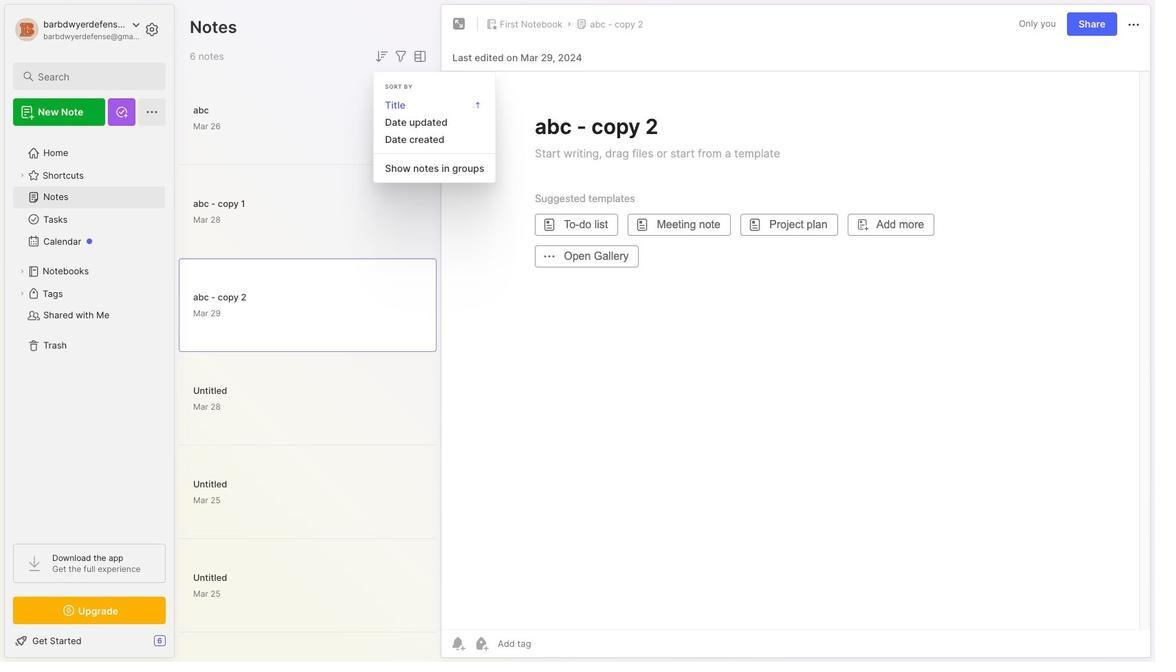 Task type: vqa. For each thing, say whether or not it's contained in the screenshot.
this
no



Task type: describe. For each thing, give the bounding box(es) containing it.
expand tags image
[[18, 290, 26, 298]]

add tag image
[[473, 636, 490, 652]]

Note Editor text field
[[442, 71, 1151, 630]]

Help and Learning task checklist field
[[5, 630, 174, 652]]

Account field
[[13, 16, 140, 43]]

more actions image
[[1126, 16, 1143, 33]]

note window element
[[441, 4, 1152, 662]]

main element
[[0, 0, 179, 663]]

dropdown list menu
[[374, 96, 496, 177]]

tree inside main 'element'
[[5, 134, 174, 532]]



Task type: locate. For each thing, give the bounding box(es) containing it.
Add filters field
[[393, 48, 409, 65]]

add a reminder image
[[450, 636, 466, 652]]

Add tag field
[[497, 638, 601, 650]]

Search text field
[[38, 70, 153, 83]]

tree
[[5, 134, 174, 532]]

expand note image
[[451, 16, 468, 32]]

None search field
[[38, 68, 153, 85]]

click to collapse image
[[174, 637, 184, 654]]

expand notebooks image
[[18, 268, 26, 276]]

none search field inside main 'element'
[[38, 68, 153, 85]]

More actions field
[[1126, 15, 1143, 33]]

View options field
[[409, 48, 429, 65]]

add filters image
[[393, 48, 409, 65]]

Sort options field
[[374, 48, 390, 65]]

settings image
[[144, 21, 160, 38]]



